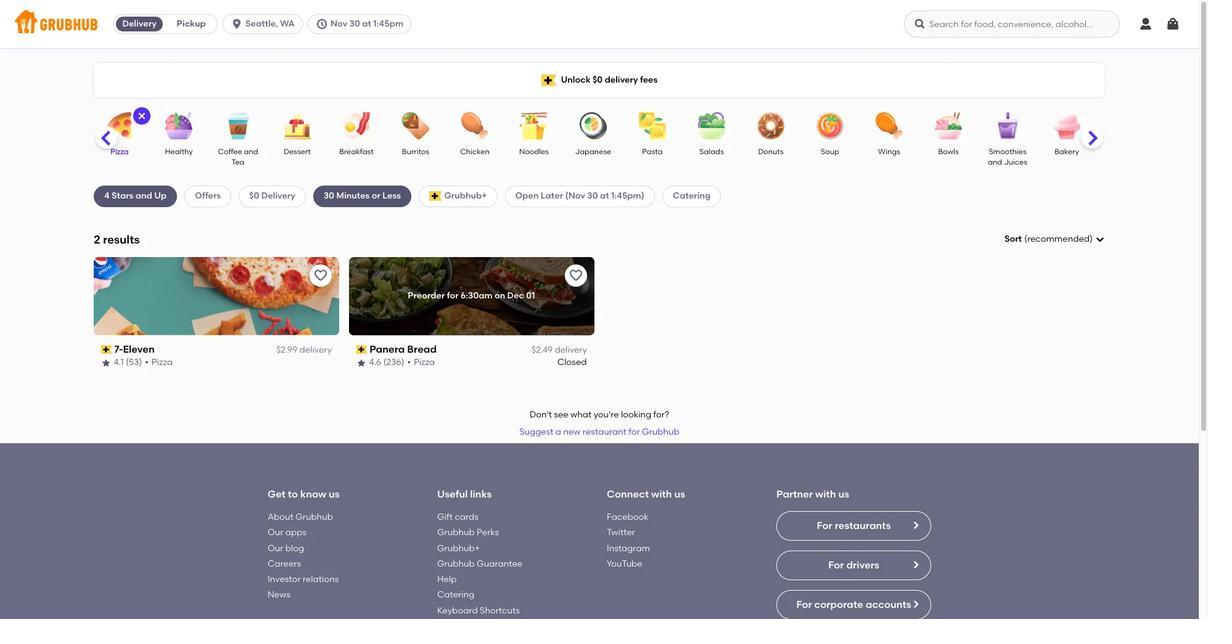 Task type: describe. For each thing, give the bounding box(es) containing it.
coffee and tea image
[[217, 112, 260, 139]]

coffee
[[218, 147, 242, 156]]

2
[[94, 232, 100, 246]]

delivery inside 2 results "main content"
[[261, 191, 295, 201]]

$2.99 delivery
[[276, 345, 332, 355]]

4
[[104, 191, 110, 201]]

drivers
[[847, 559, 880, 571]]

4 stars and up
[[104, 191, 167, 201]]

grubhub guarantee link
[[437, 559, 523, 569]]

healthy image
[[157, 112, 200, 139]]

save this restaurant image
[[313, 268, 328, 283]]

connect with us
[[607, 489, 685, 500]]

0 horizontal spatial 30
[[324, 191, 334, 201]]

4.1 (53)
[[114, 357, 142, 368]]

catering inside gift cards grubhub perks grubhub+ grubhub guarantee help catering keyboard shortcuts
[[437, 590, 475, 600]]

subscription pass image
[[357, 345, 367, 354]]

us for partner with us
[[839, 489, 849, 500]]

with for connect
[[651, 489, 672, 500]]

tea
[[232, 158, 245, 167]]

grubhub down gift cards link
[[437, 528, 475, 538]]

keyboard
[[437, 606, 478, 616]]

japanese image
[[572, 112, 615, 139]]

• for (236)
[[408, 357, 411, 368]]

new
[[563, 427, 581, 437]]

donuts
[[758, 147, 784, 156]]

see
[[554, 410, 569, 420]]

$0 delivery
[[249, 191, 295, 201]]

pizza image
[[98, 112, 141, 139]]

about grubhub link
[[268, 512, 333, 522]]

0 horizontal spatial svg image
[[137, 111, 147, 121]]

help
[[437, 574, 457, 585]]

burritos
[[402, 147, 429, 156]]

grubhub+ inside gift cards grubhub perks grubhub+ grubhub guarantee help catering keyboard shortcuts
[[437, 543, 480, 554]]

seattle,
[[246, 19, 278, 29]]

bakery
[[1055, 147, 1079, 156]]

0 horizontal spatial $0
[[249, 191, 259, 201]]

investor relations link
[[268, 574, 339, 585]]

about
[[268, 512, 293, 522]]

keyboard shortcuts link
[[437, 606, 520, 616]]

01
[[527, 291, 536, 301]]

relations
[[303, 574, 339, 585]]

sort ( recommended )
[[1005, 234, 1093, 244]]

nov
[[331, 19, 347, 29]]

0 horizontal spatial pizza
[[111, 147, 129, 156]]

chicken
[[460, 147, 490, 156]]

pasta
[[642, 147, 663, 156]]

restaurant
[[583, 427, 627, 437]]

1 us from the left
[[329, 489, 340, 500]]

Search for food, convenience, alcohol... search field
[[904, 10, 1120, 38]]

main navigation navigation
[[0, 0, 1199, 48]]

youtube link
[[607, 559, 643, 569]]

1:45pm)
[[611, 191, 645, 201]]

facebook link
[[607, 512, 649, 522]]

• for (53)
[[145, 357, 149, 368]]

7-eleven
[[115, 343, 155, 355]]

salads
[[700, 147, 724, 156]]

right image for for drivers
[[911, 560, 921, 570]]

(nov
[[565, 191, 585, 201]]

save this restaurant button for panera bread
[[565, 264, 587, 287]]

2 horizontal spatial 30
[[587, 191, 598, 201]]

partner
[[777, 489, 813, 500]]

grubhub inside button
[[642, 427, 680, 437]]

open later (nov 30 at 1:45pm)
[[515, 191, 645, 201]]

bread
[[408, 343, 437, 355]]

7-
[[115, 343, 123, 355]]

)
[[1090, 234, 1093, 244]]

cards
[[455, 512, 479, 522]]

nov 30 at 1:45pm button
[[308, 14, 416, 34]]

open
[[515, 191, 539, 201]]

$2.99
[[276, 345, 297, 355]]

pasta image
[[631, 112, 674, 139]]

pickup
[[177, 19, 206, 29]]

useful links
[[437, 489, 492, 500]]

looking
[[621, 410, 652, 420]]

suggest a new restaurant for grubhub button
[[514, 422, 685, 444]]

perks
[[477, 528, 499, 538]]

svg image inside nov 30 at 1:45pm button
[[316, 18, 328, 30]]

panera
[[370, 343, 405, 355]]

for for for restaurants
[[817, 520, 833, 532]]

4.6
[[369, 357, 382, 368]]

0 horizontal spatial and
[[136, 191, 152, 201]]

closed
[[558, 357, 587, 368]]

subscription pass image
[[101, 345, 112, 354]]

star icon image for 4.1
[[101, 358, 111, 368]]

1 horizontal spatial $0
[[593, 75, 603, 85]]

(53)
[[126, 357, 142, 368]]

coffee and tea
[[218, 147, 258, 167]]

$2.49 delivery
[[532, 345, 587, 355]]

30 inside button
[[350, 19, 360, 29]]

ice cream image
[[1105, 112, 1148, 139]]

twitter link
[[607, 528, 635, 538]]

accounts
[[866, 599, 911, 611]]

sort
[[1005, 234, 1022, 244]]

nov 30 at 1:45pm
[[331, 19, 403, 29]]

corporate
[[815, 599, 864, 611]]

30 minutes or less
[[324, 191, 401, 201]]

none field inside 2 results "main content"
[[1005, 233, 1105, 246]]

star icon image for 4.6
[[357, 358, 366, 368]]

and for coffee and tea
[[244, 147, 258, 156]]

results
[[103, 232, 140, 246]]

blog
[[285, 543, 304, 554]]

unlock $0 delivery fees
[[561, 75, 658, 85]]

for drivers
[[829, 559, 880, 571]]

later
[[541, 191, 563, 201]]

bowls
[[938, 147, 959, 156]]

news link
[[268, 590, 291, 600]]

apps
[[285, 528, 307, 538]]

0 vertical spatial grubhub+
[[444, 191, 487, 201]]

suggest
[[520, 427, 554, 437]]

stars
[[112, 191, 134, 201]]

• pizza for 4.6 (236)
[[408, 357, 435, 368]]

grubhub plus flag logo image for unlock $0 delivery fees
[[541, 74, 556, 86]]

eleven
[[123, 343, 155, 355]]



Task type: vqa. For each thing, say whether or not it's contained in the screenshot.
883 ratings's mi
no



Task type: locate. For each thing, give the bounding box(es) containing it.
1 star icon image from the left
[[101, 358, 111, 368]]

our up careers
[[268, 543, 283, 554]]

bowls image
[[927, 112, 970, 139]]

chicken image
[[453, 112, 497, 139]]

• pizza for 4.1 (53)
[[145, 357, 173, 368]]

1 vertical spatial $0
[[249, 191, 259, 201]]

0 vertical spatial catering
[[673, 191, 711, 201]]

facebook twitter instagram youtube
[[607, 512, 650, 569]]

wings image
[[868, 112, 911, 139]]

0 horizontal spatial with
[[651, 489, 672, 500]]

right image inside for drivers link
[[911, 560, 921, 570]]

$2.49
[[532, 345, 553, 355]]

1 vertical spatial right image
[[911, 560, 921, 570]]

save this restaurant button
[[310, 264, 332, 287], [565, 264, 587, 287]]

offers
[[195, 191, 221, 201]]

dessert
[[284, 147, 311, 156]]

with right connect
[[651, 489, 672, 500]]

and inside 'coffee and tea'
[[244, 147, 258, 156]]

gift cards link
[[437, 512, 479, 522]]

0 vertical spatial grubhub plus flag logo image
[[541, 74, 556, 86]]

right image inside for restaurants link
[[911, 521, 921, 530]]

none field containing sort
[[1005, 233, 1105, 246]]

pizza for 4.1
[[152, 357, 173, 368]]

0 vertical spatial and
[[244, 147, 258, 156]]

bakery image
[[1046, 112, 1089, 139]]

2 • from the left
[[408, 357, 411, 368]]

1 horizontal spatial at
[[600, 191, 609, 201]]

delivery for 7-eleven
[[299, 345, 332, 355]]

and inside 'smoothies and juices'
[[988, 158, 1003, 167]]

2 horizontal spatial and
[[988, 158, 1003, 167]]

2 vertical spatial and
[[136, 191, 152, 201]]

1 vertical spatial and
[[988, 158, 1003, 167]]

2 right image from the top
[[911, 560, 921, 570]]

$0 right unlock
[[593, 75, 603, 85]]

at left the 1:45pm
[[362, 19, 371, 29]]

svg image
[[1166, 17, 1181, 31], [231, 18, 243, 30], [914, 18, 926, 30], [1095, 235, 1105, 244]]

breakfast image
[[335, 112, 378, 139]]

0 horizontal spatial for
[[447, 291, 459, 301]]

dessert image
[[276, 112, 319, 139]]

for left the 6:30am
[[447, 291, 459, 301]]

us up for restaurants
[[839, 489, 849, 500]]

2 with from the left
[[816, 489, 836, 500]]

minutes
[[337, 191, 370, 201]]

1 horizontal spatial us
[[674, 489, 685, 500]]

grubhub+ down grubhub perks link at the left
[[437, 543, 480, 554]]

catering up keyboard
[[437, 590, 475, 600]]

for corporate accounts
[[797, 599, 911, 611]]

0 vertical spatial our
[[268, 528, 283, 538]]

0 vertical spatial $0
[[593, 75, 603, 85]]

our down about
[[268, 528, 283, 538]]

1 • from the left
[[145, 357, 149, 368]]

salads image
[[690, 112, 733, 139]]

2 star icon image from the left
[[357, 358, 366, 368]]

pizza down "eleven"
[[152, 357, 173, 368]]

delivery for panera bread
[[555, 345, 587, 355]]

less
[[383, 191, 401, 201]]

0 vertical spatial delivery
[[122, 19, 157, 29]]

svg image
[[1139, 17, 1153, 31], [316, 18, 328, 30], [137, 111, 147, 121]]

0 vertical spatial for
[[817, 520, 833, 532]]

1 horizontal spatial delivery
[[555, 345, 587, 355]]

for
[[817, 520, 833, 532], [829, 559, 844, 571], [797, 599, 812, 611]]

1:45pm
[[373, 19, 403, 29]]

3 us from the left
[[839, 489, 849, 500]]

pizza down bread
[[414, 357, 435, 368]]

don't
[[530, 410, 552, 420]]

star icon image down subscription pass image
[[357, 358, 366, 368]]

right image
[[911, 521, 921, 530], [911, 560, 921, 570]]

2 our from the top
[[268, 543, 283, 554]]

connect
[[607, 489, 649, 500]]

1 horizontal spatial grubhub plus flag logo image
[[541, 74, 556, 86]]

restaurants
[[835, 520, 891, 532]]

30 right '(nov'
[[587, 191, 598, 201]]

2 horizontal spatial pizza
[[414, 357, 435, 368]]

grubhub+ link
[[437, 543, 480, 554]]

right image
[[911, 600, 921, 609]]

• pizza
[[145, 357, 173, 368], [408, 357, 435, 368]]

1 horizontal spatial svg image
[[316, 18, 328, 30]]

2 horizontal spatial svg image
[[1139, 17, 1153, 31]]

1 horizontal spatial star icon image
[[357, 358, 366, 368]]

wa
[[280, 19, 295, 29]]

grubhub+
[[444, 191, 487, 201], [437, 543, 480, 554]]

1 our from the top
[[268, 528, 283, 538]]

catering link
[[437, 590, 475, 600]]

with
[[651, 489, 672, 500], [816, 489, 836, 500]]

for for for corporate accounts
[[797, 599, 812, 611]]

• down panera bread
[[408, 357, 411, 368]]

2 vertical spatial for
[[797, 599, 812, 611]]

0 horizontal spatial save this restaurant button
[[310, 264, 332, 287]]

smoothies and juices
[[988, 147, 1028, 167]]

$0
[[593, 75, 603, 85], [249, 191, 259, 201]]

star icon image
[[101, 358, 111, 368], [357, 358, 366, 368]]

delivery
[[122, 19, 157, 29], [261, 191, 295, 201]]

0 horizontal spatial delivery
[[122, 19, 157, 29]]

$0 down 'coffee and tea'
[[249, 191, 259, 201]]

and
[[244, 147, 258, 156], [988, 158, 1003, 167], [136, 191, 152, 201]]

0 horizontal spatial delivery
[[299, 345, 332, 355]]

delivery button
[[114, 14, 165, 34]]

1 horizontal spatial • pizza
[[408, 357, 435, 368]]

and for smoothies and juices
[[988, 158, 1003, 167]]

grubhub plus flag logo image for grubhub+
[[429, 191, 442, 201]]

noodles image
[[513, 112, 556, 139]]

gift
[[437, 512, 453, 522]]

1 vertical spatial our
[[268, 543, 283, 554]]

1 right image from the top
[[911, 521, 921, 530]]

2 horizontal spatial delivery
[[605, 75, 638, 85]]

for?
[[654, 410, 669, 420]]

preorder
[[408, 291, 445, 301]]

save this restaurant image
[[569, 268, 584, 283]]

us right connect
[[674, 489, 685, 500]]

7-eleven logo image
[[94, 257, 339, 335]]

2 us from the left
[[674, 489, 685, 500]]

0 horizontal spatial us
[[329, 489, 340, 500]]

noodles
[[519, 147, 549, 156]]

2 horizontal spatial us
[[839, 489, 849, 500]]

for
[[447, 291, 459, 301], [629, 427, 640, 437]]

delivery left pickup
[[122, 19, 157, 29]]

investor
[[268, 574, 301, 585]]

right image for for restaurants
[[911, 521, 921, 530]]

grubhub inside about grubhub our apps our blog careers investor relations news
[[296, 512, 333, 522]]

recommended
[[1028, 234, 1090, 244]]

us for connect with us
[[674, 489, 685, 500]]

get to know us
[[268, 489, 340, 500]]

shortcuts
[[480, 606, 520, 616]]

donuts image
[[749, 112, 793, 139]]

healthy
[[165, 147, 193, 156]]

delivery down "dessert"
[[261, 191, 295, 201]]

for left corporate
[[797, 599, 812, 611]]

1 vertical spatial grubhub plus flag logo image
[[429, 191, 442, 201]]

at inside button
[[362, 19, 371, 29]]

for down partner with us
[[817, 520, 833, 532]]

to
[[288, 489, 298, 500]]

with for partner
[[816, 489, 836, 500]]

delivery up closed
[[555, 345, 587, 355]]

and down the smoothies
[[988, 158, 1003, 167]]

for restaurants link
[[777, 511, 931, 541]]

delivery left fees
[[605, 75, 638, 85]]

for restaurants
[[817, 520, 891, 532]]

1 vertical spatial at
[[600, 191, 609, 201]]

0 vertical spatial at
[[362, 19, 371, 29]]

at left 1:45pm)
[[600, 191, 609, 201]]

for drivers link
[[777, 551, 931, 580]]

catering down salads
[[673, 191, 711, 201]]

1 horizontal spatial delivery
[[261, 191, 295, 201]]

• pizza down "eleven"
[[145, 357, 173, 368]]

for left drivers
[[829, 559, 844, 571]]

what
[[571, 410, 592, 420]]

guarantee
[[477, 559, 523, 569]]

on
[[495, 291, 506, 301]]

star icon image left 4.1
[[101, 358, 111, 368]]

1 horizontal spatial for
[[629, 427, 640, 437]]

1 vertical spatial grubhub+
[[437, 543, 480, 554]]

breakfast
[[339, 147, 374, 156]]

grubhub plus flag logo image right less
[[429, 191, 442, 201]]

1 horizontal spatial 30
[[350, 19, 360, 29]]

for down 'looking'
[[629, 427, 640, 437]]

1 save this restaurant button from the left
[[310, 264, 332, 287]]

grubhub+ down chicken
[[444, 191, 487, 201]]

0 vertical spatial for
[[447, 291, 459, 301]]

grubhub down for?
[[642, 427, 680, 437]]

1 horizontal spatial •
[[408, 357, 411, 368]]

30 right nov
[[350, 19, 360, 29]]

2 results main content
[[0, 48, 1199, 619]]

burritos image
[[394, 112, 437, 139]]

for inside button
[[629, 427, 640, 437]]

svg image inside the seattle, wa button
[[231, 18, 243, 30]]

for for for drivers
[[829, 559, 844, 571]]

instagram
[[607, 543, 650, 554]]

6:30am
[[461, 291, 493, 301]]

2 • pizza from the left
[[408, 357, 435, 368]]

0 horizontal spatial grubhub plus flag logo image
[[429, 191, 442, 201]]

1 vertical spatial delivery
[[261, 191, 295, 201]]

right image right restaurants
[[911, 521, 921, 530]]

0 horizontal spatial • pizza
[[145, 357, 173, 368]]

0 horizontal spatial at
[[362, 19, 371, 29]]

1 vertical spatial for
[[829, 559, 844, 571]]

2 save this restaurant button from the left
[[565, 264, 587, 287]]

soup
[[821, 147, 839, 156]]

with right the partner
[[816, 489, 836, 500]]

our blog link
[[268, 543, 304, 554]]

30 left minutes
[[324, 191, 334, 201]]

about grubhub our apps our blog careers investor relations news
[[268, 512, 339, 600]]

(236)
[[384, 357, 405, 368]]

0 horizontal spatial •
[[145, 357, 149, 368]]

for corporate accounts link
[[777, 590, 931, 619]]

grubhub down grubhub+ link
[[437, 559, 475, 569]]

juices
[[1004, 158, 1028, 167]]

1 horizontal spatial and
[[244, 147, 258, 156]]

1 vertical spatial for
[[629, 427, 640, 437]]

smoothies
[[989, 147, 1027, 156]]

get
[[268, 489, 286, 500]]

1 horizontal spatial catering
[[673, 191, 711, 201]]

grubhub perks link
[[437, 528, 499, 538]]

us right know
[[329, 489, 340, 500]]

1 vertical spatial catering
[[437, 590, 475, 600]]

and up tea at the top of page
[[244, 147, 258, 156]]

grubhub down know
[[296, 512, 333, 522]]

help link
[[437, 574, 457, 585]]

right image up right image at the right bottom of the page
[[911, 560, 921, 570]]

don't see what you're looking for?
[[530, 410, 669, 420]]

and left the up
[[136, 191, 152, 201]]

0 vertical spatial right image
[[911, 521, 921, 530]]

soup image
[[809, 112, 852, 139]]

• right (53) at left
[[145, 357, 149, 368]]

save this restaurant button for 7-eleven
[[310, 264, 332, 287]]

smoothies and juices image
[[986, 112, 1029, 139]]

a
[[556, 427, 561, 437]]

careers link
[[268, 559, 301, 569]]

• pizza down bread
[[408, 357, 435, 368]]

at inside 2 results "main content"
[[600, 191, 609, 201]]

grubhub plus flag logo image left unlock
[[541, 74, 556, 86]]

delivery right $2.99
[[299, 345, 332, 355]]

catering
[[673, 191, 711, 201], [437, 590, 475, 600]]

pickup button
[[165, 14, 217, 34]]

wings
[[878, 147, 900, 156]]

1 horizontal spatial pizza
[[152, 357, 173, 368]]

unlock
[[561, 75, 591, 85]]

pizza for 4.6
[[414, 357, 435, 368]]

know
[[300, 489, 326, 500]]

panera bread
[[370, 343, 437, 355]]

careers
[[268, 559, 301, 569]]

1 • pizza from the left
[[145, 357, 173, 368]]

twitter
[[607, 528, 635, 538]]

1 horizontal spatial save this restaurant button
[[565, 264, 587, 287]]

grubhub plus flag logo image
[[541, 74, 556, 86], [429, 191, 442, 201]]

facebook
[[607, 512, 649, 522]]

1 horizontal spatial with
[[816, 489, 836, 500]]

0 horizontal spatial star icon image
[[101, 358, 111, 368]]

you're
[[594, 410, 619, 420]]

delivery inside 'button'
[[122, 19, 157, 29]]

or
[[372, 191, 381, 201]]

partner with us
[[777, 489, 849, 500]]

0 horizontal spatial catering
[[437, 590, 475, 600]]

None field
[[1005, 233, 1105, 246]]

instagram link
[[607, 543, 650, 554]]

pizza down pizza image
[[111, 147, 129, 156]]

1 with from the left
[[651, 489, 672, 500]]



